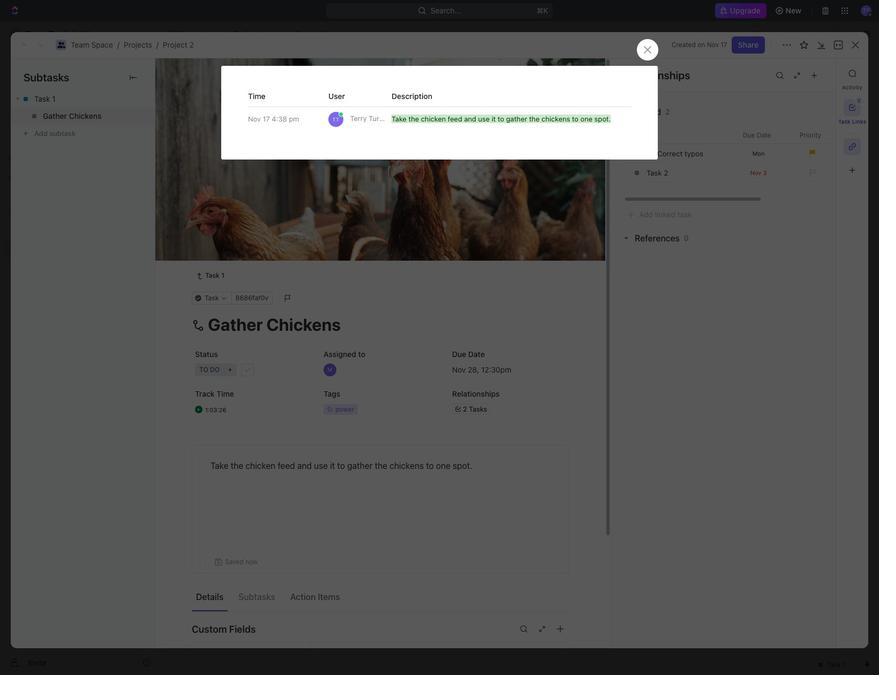 Task type: vqa. For each thing, say whether or not it's contained in the screenshot.
Terry Turtle's Workspace, , element
no



Task type: locate. For each thing, give the bounding box(es) containing it.
1 vertical spatial use
[[314, 462, 328, 471]]

add task
[[802, 69, 834, 78], [288, 151, 316, 159], [216, 223, 248, 232]]

add down automations button
[[802, 69, 816, 78]]

assigned to
[[324, 350, 366, 359]]

assignees button
[[433, 123, 483, 136]]

1 button for 1
[[240, 185, 255, 196]]

0 vertical spatial add
[[802, 69, 816, 78]]

add for the rightmost add task button
[[802, 69, 816, 78]]

user group image down spaces
[[11, 210, 19, 217]]

0 horizontal spatial chickens
[[390, 462, 424, 471]]

one
[[581, 115, 593, 123], [436, 462, 451, 471]]

relationships
[[624, 69, 690, 81], [452, 390, 500, 399]]

nov
[[707, 41, 719, 49], [248, 115, 261, 123]]

0 vertical spatial chickens
[[542, 115, 570, 123]]

1 button right task 2
[[241, 204, 256, 215]]

list link
[[239, 96, 254, 111]]

task inside tab list
[[839, 118, 851, 125]]

Search tasks... text field
[[746, 122, 853, 138]]

custom fields button
[[192, 617, 569, 643]]

0 horizontal spatial add task
[[216, 223, 248, 232]]

correct typos link
[[644, 145, 729, 163]]

add task button down 'pm'
[[275, 149, 321, 162]]

0 horizontal spatial spot.
[[453, 462, 473, 471]]

add task button
[[796, 65, 841, 82], [275, 149, 321, 162], [211, 222, 252, 235]]

team
[[180, 29, 199, 39], [71, 40, 89, 49]]

add down task 2
[[216, 223, 230, 232]]

task 1 down do
[[205, 272, 225, 280]]

2 vertical spatial user group image
[[11, 210, 19, 217]]

2 vertical spatial add task
[[216, 223, 248, 232]]

nov right on
[[707, 41, 719, 49]]

time up nov 17 4:38 pm
[[248, 92, 266, 101]]

1 vertical spatial team
[[71, 40, 89, 49]]

tree
[[4, 186, 155, 331]]

1 vertical spatial 1 button
[[241, 204, 256, 215]]

board link
[[198, 96, 221, 111]]

share
[[750, 29, 771, 39], [738, 40, 759, 49]]

1 button down progress
[[240, 185, 255, 196]]

‎task 2 link
[[644, 164, 729, 182]]

0 horizontal spatial and
[[297, 462, 312, 471]]

1 vertical spatial take
[[211, 462, 229, 471]]

0 vertical spatial and
[[464, 115, 476, 123]]

2 inside button
[[858, 98, 861, 103]]

1 vertical spatial it
[[330, 462, 335, 471]]

2
[[323, 29, 327, 39], [189, 40, 194, 49], [237, 64, 246, 81], [858, 98, 861, 103], [666, 107, 670, 116], [254, 151, 258, 159], [664, 169, 668, 177], [234, 205, 239, 214], [232, 253, 236, 262], [463, 405, 467, 414]]

correct
[[658, 150, 683, 158]]

user group image for rightmost team space link
[[170, 32, 177, 37]]

1 horizontal spatial one
[[581, 115, 593, 123]]

nov down list
[[248, 115, 261, 123]]

0 horizontal spatial one
[[436, 462, 451, 471]]

add
[[802, 69, 816, 78], [288, 151, 300, 159], [216, 223, 230, 232]]

0 horizontal spatial 17
[[263, 115, 270, 123]]

0 horizontal spatial relationships
[[452, 390, 500, 399]]

0 horizontal spatial space
[[91, 40, 113, 49]]

to
[[498, 115, 504, 123], [572, 115, 579, 123], [199, 253, 208, 262], [358, 350, 366, 359], [337, 462, 345, 471], [426, 462, 434, 471]]

subtasks down now
[[239, 593, 275, 602]]

1 horizontal spatial time
[[248, 92, 266, 101]]

add task button down automations button
[[796, 65, 841, 82]]

project
[[296, 29, 321, 39], [163, 40, 187, 49], [186, 64, 234, 81]]

0 horizontal spatial project 2
[[186, 64, 250, 81]]

sidebar navigation
[[0, 21, 160, 676]]

user group image inside team space link
[[170, 32, 177, 37]]

user group image up home link
[[57, 42, 65, 48]]

progress
[[207, 151, 242, 159]]

add task down automations button
[[802, 69, 834, 78]]

1 horizontal spatial team space link
[[167, 28, 225, 41]]

0 horizontal spatial gather
[[347, 462, 373, 471]]

4:38
[[272, 115, 287, 123]]

inbox link
[[4, 70, 155, 87]]

relationships up linked 2
[[624, 69, 690, 81]]

time right track
[[217, 390, 234, 399]]

team for team space
[[180, 29, 199, 39]]

0 vertical spatial nov
[[707, 41, 719, 49]]

0 horizontal spatial team
[[71, 40, 89, 49]]

table
[[325, 99, 344, 108]]

user group image left team space
[[170, 32, 177, 37]]

1 vertical spatial one
[[436, 462, 451, 471]]

1 horizontal spatial feed
[[448, 115, 462, 123]]

links
[[852, 118, 867, 125]]

gantt link
[[362, 96, 384, 111]]

list
[[241, 99, 254, 108]]

space
[[201, 29, 222, 39], [91, 40, 113, 49]]

1 vertical spatial projects
[[124, 40, 152, 49]]

1 vertical spatial add task button
[[275, 149, 321, 162]]

2 vertical spatial add task button
[[211, 222, 252, 235]]

1 button for 2
[[241, 204, 256, 215]]

0 vertical spatial feed
[[448, 115, 462, 123]]

0 vertical spatial team
[[180, 29, 199, 39]]

references
[[635, 234, 680, 243]]

add task down task 2
[[216, 223, 248, 232]]

gantt
[[364, 99, 384, 108]]

1 horizontal spatial nov
[[707, 41, 719, 49]]

add for add task button to the bottom
[[216, 223, 230, 232]]

relationships up the 2 tasks
[[452, 390, 500, 399]]

1 horizontal spatial task 1 link
[[192, 270, 229, 283]]

1 horizontal spatial chicken
[[421, 115, 446, 123]]

dashboards
[[26, 110, 67, 120]]

1 horizontal spatial 17
[[721, 41, 728, 49]]

share button
[[744, 26, 777, 43], [732, 36, 765, 54]]

team space / projects / project 2
[[71, 40, 194, 49]]

new
[[786, 6, 802, 15]]

0 horizontal spatial user group image
[[11, 210, 19, 217]]

team space link
[[167, 28, 225, 41], [71, 40, 113, 49]]

gather
[[43, 111, 67, 121]]

1 vertical spatial add
[[288, 151, 300, 159]]

task 1 link up 'chickens' in the top left of the page
[[11, 91, 155, 108]]

created
[[672, 41, 696, 49]]

task 1 up task 2
[[216, 186, 238, 195]]

add task button down task 2
[[211, 222, 252, 235]]

1 vertical spatial share
[[738, 40, 759, 49]]

task 1 link
[[11, 91, 155, 108], [192, 270, 229, 283]]

space for team space / projects / project 2
[[91, 40, 113, 49]]

feed
[[448, 115, 462, 123], [278, 462, 295, 471]]

0 vertical spatial take
[[392, 115, 407, 123]]

1 vertical spatial feed
[[278, 462, 295, 471]]

1 vertical spatial user group image
[[57, 42, 65, 48]]

0 vertical spatial take the chicken feed and use it to gather the chickens to one spot.
[[392, 115, 611, 123]]

user group image
[[170, 32, 177, 37], [57, 42, 65, 48], [11, 210, 19, 217]]

space for team space
[[201, 29, 222, 39]]

hide
[[556, 125, 571, 133]]

automations button
[[782, 26, 838, 42]]

pm
[[289, 115, 299, 123]]

space inside team space link
[[201, 29, 222, 39]]

/
[[227, 29, 229, 39], [278, 29, 280, 39], [117, 40, 120, 49], [156, 40, 159, 49]]

custom
[[192, 624, 227, 635]]

1 vertical spatial take the chicken feed and use it to gather the chickens to one spot.
[[211, 462, 473, 471]]

0 horizontal spatial projects
[[124, 40, 152, 49]]

references 0
[[635, 234, 689, 243]]

1 horizontal spatial chickens
[[542, 115, 570, 123]]

2 horizontal spatial add task
[[802, 69, 834, 78]]

0 vertical spatial it
[[492, 115, 496, 123]]

subtasks
[[24, 71, 69, 84], [239, 593, 275, 602]]

0 horizontal spatial add task button
[[211, 222, 252, 235]]

2 vertical spatial add
[[216, 223, 230, 232]]

0 vertical spatial one
[[581, 115, 593, 123]]

user group image inside tree
[[11, 210, 19, 217]]

project 2 link
[[282, 28, 330, 41], [163, 40, 194, 49]]

17 right on
[[721, 41, 728, 49]]

0 horizontal spatial add
[[216, 223, 230, 232]]

gather chickens
[[43, 111, 102, 121]]

task 1 link down the to do
[[192, 270, 229, 283]]

board
[[200, 99, 221, 108]]

17 left 4:38
[[263, 115, 270, 123]]

0 horizontal spatial use
[[314, 462, 328, 471]]

0 vertical spatial add task button
[[796, 65, 841, 82]]

1 vertical spatial subtasks
[[239, 593, 275, 602]]

description
[[392, 92, 433, 101]]

0 horizontal spatial chicken
[[246, 462, 276, 471]]

0 vertical spatial spot.
[[595, 115, 611, 123]]

1 vertical spatial add task
[[288, 151, 316, 159]]

1 horizontal spatial gather
[[506, 115, 527, 123]]

1 horizontal spatial space
[[201, 29, 222, 39]]

0 horizontal spatial task 1 link
[[11, 91, 155, 108]]

0 vertical spatial 1 button
[[240, 185, 255, 196]]

details button
[[192, 588, 228, 607]]

1 horizontal spatial spot.
[[595, 115, 611, 123]]

1 horizontal spatial team
[[180, 29, 199, 39]]

gather
[[506, 115, 527, 123], [347, 462, 373, 471]]

projects link
[[231, 28, 276, 41], [124, 40, 152, 49]]

subtasks down "home"
[[24, 71, 69, 84]]

it
[[492, 115, 496, 123], [330, 462, 335, 471]]

task 1 up the 'dashboards'
[[34, 94, 56, 103]]

add task down 'pm'
[[288, 151, 316, 159]]

docs
[[26, 92, 43, 101]]

2 horizontal spatial user group image
[[170, 32, 177, 37]]

turtle
[[369, 114, 388, 123]]

track time
[[195, 390, 234, 399]]

0 vertical spatial relationships
[[624, 69, 690, 81]]

1 horizontal spatial it
[[492, 115, 496, 123]]

task links
[[839, 118, 867, 125]]

0 vertical spatial add task
[[802, 69, 834, 78]]

invite
[[28, 658, 47, 667]]

subtasks button
[[234, 588, 280, 607]]

spaces
[[9, 174, 31, 182]]

1
[[52, 94, 56, 103], [234, 186, 238, 195], [250, 186, 253, 195], [251, 205, 254, 213], [221, 272, 225, 280]]

add down 'pm'
[[288, 151, 300, 159]]

1 button
[[240, 185, 255, 196], [241, 204, 256, 215]]

take
[[392, 115, 407, 123], [211, 462, 229, 471]]

1 vertical spatial task 1 link
[[192, 270, 229, 283]]

1 vertical spatial relationships
[[452, 390, 500, 399]]

1 horizontal spatial subtasks
[[239, 593, 275, 602]]

1 horizontal spatial project 2
[[296, 29, 327, 39]]

linked
[[635, 107, 661, 117]]



Task type: describe. For each thing, give the bounding box(es) containing it.
do
[[210, 253, 219, 262]]

1 horizontal spatial add
[[288, 151, 300, 159]]

1 vertical spatial spot.
[[453, 462, 473, 471]]

0 horizontal spatial feed
[[278, 462, 295, 471]]

1 vertical spatial project
[[163, 40, 187, 49]]

1 vertical spatial project 2
[[186, 64, 250, 81]]

gather chickens link
[[11, 108, 155, 125]]

chickens
[[69, 111, 102, 121]]

1 vertical spatial time
[[217, 390, 234, 399]]

nov 17 4:38 pm
[[248, 115, 299, 123]]

1 horizontal spatial take
[[392, 115, 407, 123]]

items
[[318, 593, 340, 602]]

saved
[[225, 559, 244, 567]]

Edit task name text field
[[192, 315, 569, 335]]

activity
[[842, 84, 863, 91]]

custom fields
[[192, 624, 256, 635]]

1 horizontal spatial add task button
[[275, 149, 321, 162]]

0 vertical spatial task 1
[[34, 94, 56, 103]]

0 vertical spatial time
[[248, 92, 266, 101]]

home link
[[4, 52, 155, 69]]

0 vertical spatial share
[[750, 29, 771, 39]]

action
[[290, 593, 316, 602]]

action items button
[[286, 588, 344, 607]]

1 vertical spatial 17
[[263, 115, 270, 123]]

team space
[[180, 29, 222, 39]]

0 vertical spatial project 2
[[296, 29, 327, 39]]

terry
[[350, 114, 367, 123]]

table link
[[323, 96, 344, 111]]

task sidebar content section
[[611, 58, 879, 649]]

user group image for tree within sidebar navigation
[[11, 210, 19, 217]]

1 horizontal spatial and
[[464, 115, 476, 123]]

0 vertical spatial task 1 link
[[11, 91, 155, 108]]

status
[[195, 350, 218, 359]]

favorites
[[9, 155, 37, 163]]

0 vertical spatial chicken
[[421, 115, 446, 123]]

‎task
[[647, 169, 662, 177]]

automations
[[787, 29, 832, 39]]

calendar
[[273, 99, 305, 108]]

correct typos
[[658, 150, 704, 158]]

calendar link
[[271, 96, 305, 111]]

tree inside sidebar navigation
[[4, 186, 155, 331]]

docs link
[[4, 88, 155, 106]]

track
[[195, 390, 215, 399]]

2 vertical spatial project
[[186, 64, 234, 81]]

tt
[[333, 116, 339, 123]]

add task for the rightmost add task button
[[802, 69, 834, 78]]

tasks
[[469, 405, 487, 414]]

subtasks inside button
[[239, 593, 275, 602]]

upgrade
[[731, 6, 761, 15]]

1 horizontal spatial use
[[478, 115, 490, 123]]

2 button
[[844, 98, 863, 116]]

hide button
[[552, 123, 575, 136]]

8686faf0v button
[[231, 292, 273, 305]]

search...
[[431, 6, 461, 15]]

0 horizontal spatial take
[[211, 462, 229, 471]]

created on nov 17
[[672, 41, 728, 49]]

terry turtle
[[348, 114, 388, 123]]

1 vertical spatial chickens
[[390, 462, 424, 471]]

1 horizontal spatial user group image
[[57, 42, 65, 48]]

1 vertical spatial and
[[297, 462, 312, 471]]

upgrade link
[[716, 3, 767, 18]]

new button
[[771, 2, 808, 19]]

8686faf0v
[[236, 294, 269, 302]]

favorites button
[[4, 153, 41, 166]]

date
[[468, 350, 485, 359]]

team for team space / projects / project 2
[[71, 40, 89, 49]]

1 horizontal spatial projects link
[[231, 28, 276, 41]]

details
[[196, 593, 224, 602]]

saved now
[[225, 559, 258, 567]]

home
[[26, 56, 46, 65]]

in progress
[[199, 151, 242, 159]]

0 horizontal spatial project 2 link
[[163, 40, 194, 49]]

1 horizontal spatial projects
[[245, 29, 273, 39]]

0 vertical spatial gather
[[506, 115, 527, 123]]

1 vertical spatial nov
[[248, 115, 261, 123]]

add task for add task button to the bottom
[[216, 223, 248, 232]]

1 vertical spatial chicken
[[246, 462, 276, 471]]

user
[[329, 92, 345, 101]]

2 vertical spatial task 1
[[205, 272, 225, 280]]

to do
[[199, 253, 219, 262]]

assignees
[[447, 125, 478, 133]]

linked 2
[[635, 107, 670, 117]]

task sidebar navigation tab list
[[839, 65, 867, 179]]

1 vertical spatial task 1
[[216, 186, 238, 195]]

typos
[[685, 150, 704, 158]]

0
[[684, 234, 689, 243]]

tags
[[324, 390, 340, 399]]

dashboards link
[[4, 107, 155, 124]]

on
[[698, 41, 705, 49]]

‎task 2
[[647, 169, 668, 177]]

0 vertical spatial subtasks
[[24, 71, 69, 84]]

0 horizontal spatial team space link
[[71, 40, 113, 49]]

action items
[[290, 593, 340, 602]]

2 tasks
[[463, 405, 487, 414]]

0 vertical spatial project
[[296, 29, 321, 39]]

inbox
[[26, 74, 45, 83]]

in
[[199, 151, 205, 159]]

relationships inside task sidebar content section
[[624, 69, 690, 81]]

due date
[[452, 350, 485, 359]]

0 horizontal spatial it
[[330, 462, 335, 471]]

due
[[452, 350, 466, 359]]

task 2
[[216, 205, 239, 214]]

assigned
[[324, 350, 356, 359]]

0 horizontal spatial projects link
[[124, 40, 152, 49]]

2 horizontal spatial add task button
[[796, 65, 841, 82]]

fields
[[229, 624, 256, 635]]

2 inside linked 2
[[666, 107, 670, 116]]

⌘k
[[537, 6, 549, 15]]

now
[[245, 559, 258, 567]]

1 horizontal spatial project 2 link
[[282, 28, 330, 41]]



